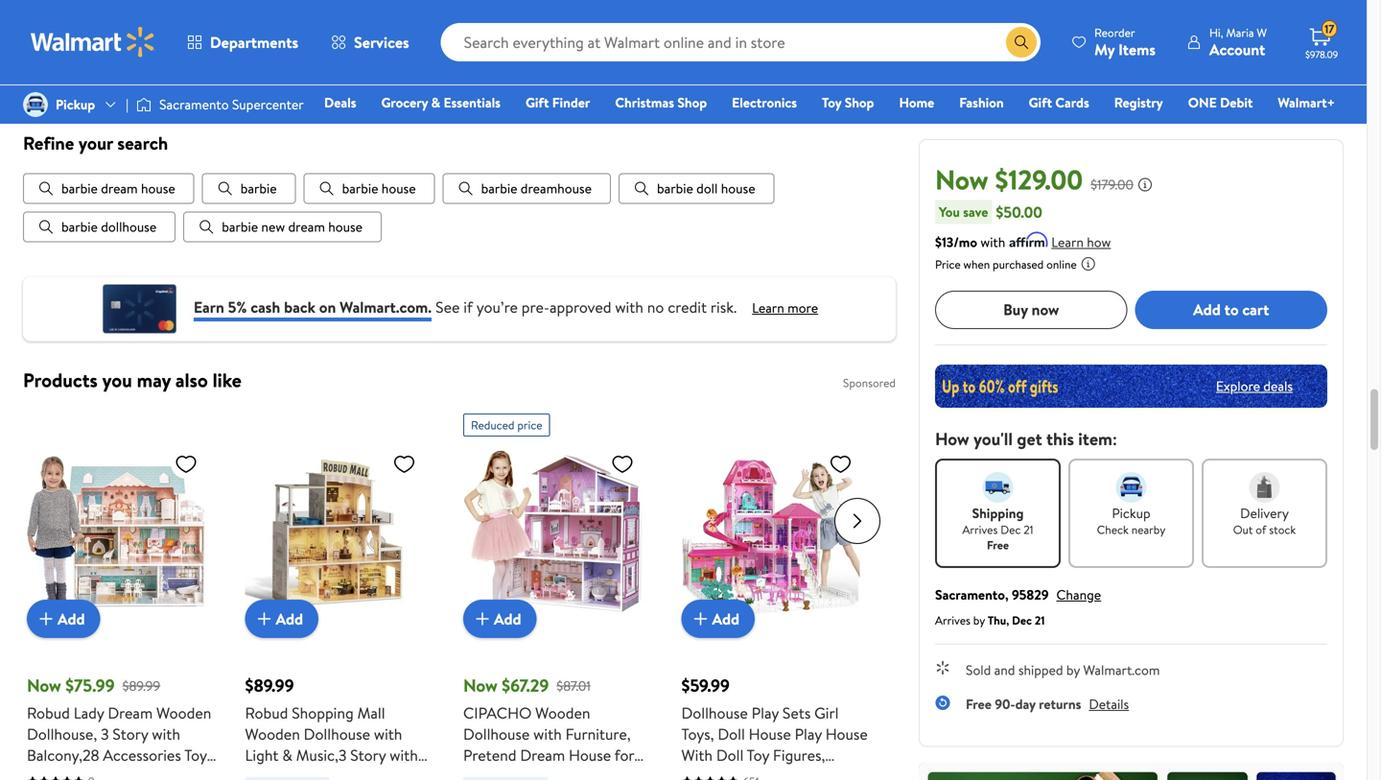Task type: describe. For each thing, give the bounding box(es) containing it.
3 for $75.99
[[80, 766, 88, 780]]

get
[[1017, 427, 1043, 451]]

21 inside the 'shipping arrives dec 21 free'
[[1024, 521, 1034, 538]]

barbie dollhouse list item
[[23, 212, 176, 242]]

reorder my items
[[1095, 24, 1156, 60]]

dollhouse,
[[27, 724, 97, 745]]

1 horizontal spatial for
[[531, 766, 551, 780]]

products you may also like
[[23, 367, 242, 394]]

$59.99 dollhouse play sets girl toys, doll house play house with doll toy figures, furniture and accessori
[[682, 674, 870, 780]]

1 vertical spatial by
[[1067, 660, 1081, 679]]

story inside 'now $75.99 $89.99 robud lady dream wooden dollhouse, 3 story with balcony,28 accessories toy gift for 3 +years kids girls'
[[113, 724, 148, 745]]

intent image for delivery image
[[1250, 472, 1281, 503]]

21 inside sacramento, 95829 change arrives by thu, dec 21
[[1035, 612, 1045, 628]]

barbie for barbie
[[241, 179, 277, 198]]

reduced
[[471, 417, 515, 433]]

robud shopping mall wooden dollhouse with light & music,3 story with starlit pool,50+ furniture accessories toy gift for girl 3+ image
[[245, 444, 424, 623]]

add to cart button
[[1136, 291, 1328, 329]]

95829
[[1012, 585, 1049, 604]]

toy inside 'now $75.99 $89.99 robud lady dream wooden dollhouse, 3 story with balcony,28 accessories toy gift for 3 +years kids girls'
[[184, 745, 207, 766]]

add 4 items to cart button
[[459, 9, 652, 55]]

different
[[505, 81, 557, 99]]

furniture,
[[566, 724, 631, 745]]

now for now $173.33 $239.93
[[268, 18, 306, 45]]

product group containing now $75.99
[[27, 406, 218, 780]]

capitalone image
[[101, 285, 178, 334]]

registry
[[1115, 93, 1164, 112]]

2 add to cart image from the left
[[471, 608, 494, 631]]

how
[[1087, 232, 1112, 251]]

services button
[[315, 19, 426, 65]]

dollhouse inside $59.99 dollhouse play sets girl toys, doll house play house with doll toy figures, furniture and accessori
[[682, 703, 748, 724]]

nearby
[[1132, 521, 1166, 538]]

price
[[936, 256, 961, 272]]

and
[[747, 766, 774, 780]]

dollhouse play sets girl toys, doll house play house with doll toy figures, furniture and accessories, toddler dreamhouse christmas birthday gifts for 3+ year old girls image
[[682, 444, 860, 623]]

dollhouse
[[101, 218, 157, 236]]

now for now $67.29 $87.01 cipacho wooden dollhouse with furniture, pretend dream house for girls, gift for ages 3 yea
[[463, 674, 498, 698]]

add for robud lady dream wooden dollhouse, 3 story with balcony,28 accessories toy gift for 3 +years kids girls image
[[58, 608, 85, 629]]

online
[[1047, 256, 1077, 272]]

on for back
[[319, 297, 336, 318]]

dollhouse for $89.99
[[304, 724, 370, 745]]

grocery & essentials link
[[373, 92, 509, 113]]

approved
[[550, 297, 612, 318]]

shopping
[[292, 703, 354, 724]]

shop for toy shop
[[845, 93, 875, 112]]

to inside button
[[578, 19, 594, 43]]

gift finder link
[[517, 92, 599, 113]]

supercenter
[[232, 95, 304, 114]]

you
[[102, 367, 132, 394]]

christmas
[[615, 93, 675, 112]]

affirm image
[[1010, 231, 1048, 247]]

price when purchased online
[[936, 256, 1077, 272]]

next slide for products you may also like list image
[[835, 498, 881, 544]]

pre-
[[522, 297, 550, 318]]

earn
[[194, 297, 224, 318]]

barbie dreamhouse button
[[443, 173, 611, 204]]

with left no
[[615, 297, 644, 318]]

add to cart
[[1194, 299, 1270, 320]]

$978.09
[[1306, 48, 1339, 61]]

with right shopping at the left
[[374, 724, 402, 745]]

explore deals
[[1217, 377, 1293, 395]]

cart inside 'button'
[[1243, 299, 1270, 320]]

maria
[[1227, 24, 1255, 41]]

cards
[[1056, 93, 1090, 112]]

now $67.29 $87.01 cipacho wooden dollhouse with furniture, pretend dream house for girls, gift for ages 3 yea
[[463, 674, 641, 780]]

items
[[533, 19, 574, 43]]

arrives inside sacramento, 95829 change arrives by thu, dec 21
[[936, 612, 971, 628]]

day
[[1016, 694, 1036, 713]]

add inside button
[[483, 19, 513, 43]]

more
[[788, 299, 819, 317]]

$13/mo
[[936, 232, 978, 251]]

add to favorites list, cipacho wooden dollhouse with furniture, pretend dream house for girls, gift for ages 3 years, purple image
[[611, 452, 634, 476]]

$67.29
[[502, 674, 549, 698]]

learn more about strikethrough prices image
[[1138, 177, 1153, 192]]

barbie new dream house
[[222, 218, 363, 236]]

add for robud shopping mall wooden dollhouse with light & music,3 story with starlit pool,50+ furniture accessories toy gift for girl 3+ image
[[276, 608, 303, 629]]

house inside 'list item'
[[141, 179, 175, 198]]

$50.00
[[996, 201, 1043, 222]]

doll
[[697, 179, 718, 198]]

sold and shipped by walmart.com
[[966, 660, 1160, 679]]

with left girls,
[[390, 745, 418, 766]]

gift left cards
[[1029, 93, 1053, 112]]

hi, maria w account
[[1210, 24, 1268, 60]]

robud inside $89.99 robud shopping mall wooden dollhouse with light & music,3 story with starlit pool,50+ furnit
[[245, 703, 288, 724]]

like
[[213, 367, 242, 394]]

toys,
[[682, 724, 714, 745]]

learn how button
[[1052, 232, 1112, 252]]

also
[[176, 367, 208, 394]]

house inside list item
[[382, 179, 416, 198]]

pool,50+
[[289, 766, 349, 780]]

add to cart image for now
[[35, 608, 58, 631]]

accessories
[[103, 745, 181, 766]]

add to favorites list, robud shopping mall wooden dollhouse with light & music,3 story with starlit pool,50+ furniture accessories toy gift for girl 3+ image
[[393, 452, 416, 476]]

refine
[[23, 131, 74, 155]]

|
[[126, 95, 129, 114]]

barbie dream house
[[61, 179, 175, 198]]

you're
[[477, 297, 518, 318]]

$13/mo with
[[936, 232, 1006, 251]]

sacramento supercenter
[[159, 95, 304, 114]]

add button for $59.99
[[682, 600, 755, 638]]

toy shop link
[[814, 92, 883, 113]]

delivered
[[431, 81, 484, 99]]

my
[[1095, 39, 1115, 60]]

barbie for barbie dreamhouse
[[481, 179, 518, 198]]

debit
[[1221, 93, 1254, 112]]

barbie for barbie new dream house
[[222, 218, 258, 236]]

robud lady dream wooden dollhouse, 3 story with balcony,28 accessories toy gift for 3 +years kids girls image
[[27, 444, 205, 623]]

this
[[1047, 427, 1075, 451]]

2 horizontal spatial toy
[[822, 93, 842, 112]]

add to favorites list, dollhouse play sets girl toys, doll house play house with doll toy figures, furniture and accessories, toddler dreamhouse christmas birthday gifts for 3+ year old girls image
[[830, 452, 853, 476]]

barbie doll house list item
[[619, 173, 775, 204]]

pickup check nearby
[[1098, 504, 1166, 538]]

house inside now $67.29 $87.01 cipacho wooden dollhouse with furniture, pretend dream house for girls, gift for ages 3 yea
[[569, 745, 611, 766]]

out
[[1234, 521, 1254, 538]]

now $129.00
[[936, 161, 1083, 198]]

arrives inside the 'shipping arrives dec 21 free'
[[963, 521, 998, 538]]

dream inside 'now $75.99 $89.99 robud lady dream wooden dollhouse, 3 story with balcony,28 accessories toy gift for 3 +years kids girls'
[[108, 703, 153, 724]]

on for delivered
[[487, 81, 502, 99]]

if
[[464, 297, 473, 318]]

walmart+ link
[[1270, 92, 1344, 113]]

item:
[[1079, 427, 1118, 451]]

w
[[1257, 24, 1268, 41]]

cart inside button
[[598, 19, 629, 43]]

how you'll get this item:
[[936, 427, 1118, 451]]

now $75.99 $89.99 robud lady dream wooden dollhouse, 3 story with balcony,28 accessories toy gift for 3 +years kids girls
[[27, 674, 211, 780]]

details button
[[1089, 694, 1130, 713]]

services
[[354, 32, 409, 53]]

3 for $67.29
[[591, 766, 599, 780]]

girl
[[815, 703, 839, 724]]

barbie dreamhouse list item
[[443, 173, 611, 204]]

barbie button
[[202, 173, 296, 204]]

add to cart image for $59.99
[[689, 608, 712, 631]]

$239.93
[[379, 20, 436, 44]]

barbie house
[[342, 179, 416, 198]]

departments button
[[171, 19, 315, 65]]

2 horizontal spatial house
[[826, 724, 868, 745]]

ages
[[554, 766, 587, 780]]

& inside $89.99 robud shopping mall wooden dollhouse with light & music,3 story with starlit pool,50+ furnit
[[282, 745, 293, 766]]

barbie list item
[[202, 173, 296, 204]]

barbie doll house button
[[619, 173, 775, 204]]

essentials
[[444, 93, 501, 112]]

2 horizontal spatial for
[[615, 745, 634, 766]]



Task type: vqa. For each thing, say whether or not it's contained in the screenshot.
84.5 to the right
no



Task type: locate. For each thing, give the bounding box(es) containing it.
dream right "lady"
[[108, 703, 153, 724]]

0 horizontal spatial items
[[351, 81, 383, 99]]

barbie inside 'list item'
[[61, 179, 98, 198]]

dollhouse up pool,50+
[[304, 724, 370, 745]]

3
[[101, 724, 109, 745], [80, 766, 88, 780], [591, 766, 599, 780]]

0 vertical spatial may
[[386, 81, 410, 99]]

shop right christmas
[[678, 93, 707, 112]]

3 left +years
[[80, 766, 88, 780]]

cipacho
[[463, 703, 532, 724]]

add
[[483, 19, 513, 43], [1194, 299, 1221, 320], [58, 608, 85, 629], [276, 608, 303, 629], [494, 608, 522, 629], [712, 608, 740, 629]]

wooden down the $87.01
[[536, 703, 591, 724]]

4 product group from the left
[[682, 406, 873, 780]]

robud inside 'now $75.99 $89.99 robud lady dream wooden dollhouse, 3 story with balcony,28 accessories toy gift for 3 +years kids girls'
[[27, 703, 70, 724]]

add to cart image
[[35, 608, 58, 631], [471, 608, 494, 631], [689, 608, 712, 631]]

& right the be
[[431, 93, 441, 112]]

0 vertical spatial items
[[1119, 39, 1156, 60]]

1 vertical spatial &
[[282, 745, 293, 766]]

1 vertical spatial may
[[137, 367, 171, 394]]

0 horizontal spatial robud
[[27, 703, 70, 724]]

0 vertical spatial to
[[578, 19, 594, 43]]

add to favorites list, robud lady dream wooden dollhouse, 3 story with balcony,28 accessories toy gift for 3 +years kids girls image
[[175, 452, 198, 476]]

refine your search
[[23, 131, 168, 155]]

now inside now $67.29 $87.01 cipacho wooden dollhouse with furniture, pretend dream house for girls, gift for ages 3 yea
[[463, 674, 498, 698]]

by left thu,
[[974, 612, 985, 628]]

dream up dollhouse
[[101, 179, 138, 198]]

pickup down intent image for pickup
[[1112, 504, 1151, 522]]

dollhouse for now
[[463, 724, 530, 745]]

to right items
[[578, 19, 594, 43]]

returns
[[1039, 694, 1082, 713]]

dream inside list item
[[288, 218, 325, 236]]

now left the $173.33
[[268, 18, 306, 45]]

free left 90- at the bottom
[[966, 694, 992, 713]]

cart up explore deals link
[[1243, 299, 1270, 320]]

0 horizontal spatial &
[[282, 745, 293, 766]]

0 vertical spatial dec
[[1001, 521, 1021, 538]]

2 product group from the left
[[245, 406, 437, 780]]

for down dollhouse,
[[57, 766, 76, 780]]

sacramento, 95829 change arrives by thu, dec 21
[[936, 585, 1102, 628]]

1 horizontal spatial $89.99
[[245, 674, 294, 698]]

how
[[936, 427, 970, 451]]

1 horizontal spatial shop
[[845, 93, 875, 112]]

barbie inside list item
[[342, 179, 379, 198]]

1 horizontal spatial play
[[795, 724, 822, 745]]

robud left "lady"
[[27, 703, 70, 724]]

1 horizontal spatial on
[[487, 81, 502, 99]]

to up explore
[[1225, 299, 1239, 320]]

price
[[518, 417, 543, 433]]

0 horizontal spatial wooden
[[156, 703, 211, 724]]

house
[[749, 724, 791, 745], [826, 724, 868, 745], [569, 745, 611, 766]]

$129.00
[[995, 161, 1083, 198]]

4
[[518, 19, 528, 43]]

list
[[23, 173, 896, 242]]

1 horizontal spatial cart
[[1243, 299, 1270, 320]]

5%
[[228, 297, 247, 318]]

0 vertical spatial on
[[487, 81, 502, 99]]

1 horizontal spatial story
[[351, 745, 386, 766]]

on left different
[[487, 81, 502, 99]]

dec right thu,
[[1013, 612, 1032, 628]]

0 horizontal spatial dream
[[101, 179, 138, 198]]

explore
[[1217, 377, 1261, 395]]

now left the '$75.99'
[[27, 674, 61, 698]]

sets
[[783, 703, 811, 724]]

0 horizontal spatial 21
[[1024, 521, 1034, 538]]

walmart.com.
[[340, 297, 432, 318]]

0 horizontal spatial by
[[974, 612, 985, 628]]

for right ages at the left bottom of the page
[[615, 745, 634, 766]]

house down the $87.01
[[569, 745, 611, 766]]

intent image for pickup image
[[1116, 472, 1147, 503]]

pretend
[[463, 745, 517, 766]]

1 horizontal spatial dollhouse
[[463, 724, 530, 745]]

change button
[[1057, 585, 1102, 604]]

see
[[436, 297, 460, 318]]

& right light
[[282, 745, 293, 766]]

christmas shop
[[615, 93, 707, 112]]

pickup for pickup
[[56, 95, 95, 114]]

wooden for $89.99
[[245, 724, 300, 745]]

learn for learn how
[[1052, 232, 1084, 251]]

for left ages at the left bottom of the page
[[531, 766, 551, 780]]

for inside 'now $75.99 $89.99 robud lady dream wooden dollhouse, 3 story with balcony,28 accessories toy gift for 3 +years kids girls'
[[57, 766, 76, 780]]

add 4 items to cart
[[483, 19, 629, 43]]

up to sixty percent off deals. shop now. image
[[936, 364, 1328, 408]]

0 vertical spatial free
[[987, 537, 1009, 553]]

house up and
[[749, 724, 791, 745]]

dollhouse up girls,
[[463, 724, 530, 745]]

add button for now
[[27, 600, 100, 638]]

dec inside the 'shipping arrives dec 21 free'
[[1001, 521, 1021, 538]]

story up +years
[[113, 724, 148, 745]]

2 robud from the left
[[245, 703, 288, 724]]

gift finder
[[526, 93, 590, 112]]

by right shipped on the bottom right
[[1067, 660, 1081, 679]]

$89.99 inside 'now $75.99 $89.99 robud lady dream wooden dollhouse, 3 story with balcony,28 accessories toy gift for 3 +years kids girls'
[[122, 676, 160, 695]]

intent image for shipping image
[[983, 472, 1014, 503]]

registry link
[[1106, 92, 1172, 113]]

no
[[647, 297, 664, 318]]

dream right pretend
[[520, 745, 565, 766]]

walmart image
[[31, 27, 155, 58]]

wooden inside $89.99 robud shopping mall wooden dollhouse with light & music,3 story with starlit pool,50+ furnit
[[245, 724, 300, 745]]

house down grocery
[[382, 179, 416, 198]]

house right figures,
[[826, 724, 868, 745]]

learn for learn more
[[752, 299, 785, 317]]

electronics link
[[724, 92, 806, 113]]

now inside 'now $75.99 $89.99 robud lady dream wooden dollhouse, 3 story with balcony,28 accessories toy gift for 3 +years kids girls'
[[27, 674, 61, 698]]

0 horizontal spatial learn
[[752, 299, 785, 317]]

arrives down intent image for shipping
[[963, 521, 998, 538]]

dream inside now $67.29 $87.01 cipacho wooden dollhouse with furniture, pretend dream house for girls, gift for ages 3 yea
[[520, 745, 565, 766]]

dollhouse down $59.99
[[682, 703, 748, 724]]

2 add button from the left
[[245, 600, 319, 638]]

barbie dream house button
[[23, 173, 195, 204]]

0 vertical spatial dream
[[108, 703, 153, 724]]

4 add button from the left
[[682, 600, 755, 638]]

barbie house list item
[[304, 173, 435, 204]]

house down barbie house button
[[328, 218, 363, 236]]

2 horizontal spatial 3
[[591, 766, 599, 780]]

0 horizontal spatial pickup
[[56, 95, 95, 114]]

doll right toys,
[[718, 724, 745, 745]]

&
[[431, 93, 441, 112], [282, 745, 293, 766]]

barbie dream house list item
[[23, 173, 195, 204]]

free down shipping
[[987, 537, 1009, 553]]

1 horizontal spatial wooden
[[245, 724, 300, 745]]

legal information image
[[1081, 256, 1096, 271]]

barbie inside button
[[481, 179, 518, 198]]

dollhouse inside $89.99 robud shopping mall wooden dollhouse with light & music,3 story with starlit pool,50+ furnit
[[304, 724, 370, 745]]

dec down intent image for shipping
[[1001, 521, 1021, 538]]

house right the doll
[[721, 179, 756, 198]]

2 horizontal spatial wooden
[[536, 703, 591, 724]]

purchased
[[993, 256, 1044, 272]]

house inside list item
[[721, 179, 756, 198]]

departments
[[210, 32, 299, 53]]

gift inside 'now $75.99 $89.99 robud lady dream wooden dollhouse, 3 story with balcony,28 accessories toy gift for 3 +years kids girls'
[[27, 766, 53, 780]]

on right "back" on the top left
[[319, 297, 336, 318]]

gift left finder
[[526, 93, 549, 112]]

wooden up starlit at the left of the page
[[245, 724, 300, 745]]

toy inside $59.99 dollhouse play sets girl toys, doll house play house with doll toy figures, furniture and accessori
[[747, 745, 770, 766]]

buy now
[[1004, 299, 1060, 320]]

0 horizontal spatial $89.99
[[122, 676, 160, 695]]

1 robud from the left
[[27, 703, 70, 724]]

barbie dollhouse
[[61, 218, 157, 236]]

with inside now $67.29 $87.01 cipacho wooden dollhouse with furniture, pretend dream house for girls, gift for ages 3 yea
[[534, 724, 562, 745]]

walmart+
[[1278, 93, 1336, 112]]

learn left more
[[752, 299, 785, 317]]

free inside the 'shipping arrives dec 21 free'
[[987, 537, 1009, 553]]

3 inside now $67.29 $87.01 cipacho wooden dollhouse with furniture, pretend dream house for girls, gift for ages 3 yea
[[591, 766, 599, 780]]

one
[[1189, 93, 1217, 112]]

1 add to cart image from the left
[[35, 608, 58, 631]]

list containing barbie dream house
[[23, 173, 896, 242]]

cart
[[598, 19, 629, 43], [1243, 299, 1270, 320]]

girls
[[171, 766, 201, 780]]

wooden for now
[[536, 703, 591, 724]]

0 vertical spatial arrives
[[963, 521, 998, 538]]

one debit
[[1189, 93, 1254, 112]]

barbie left "new"
[[222, 218, 258, 236]]

0 horizontal spatial toy
[[184, 745, 207, 766]]

wooden inside 'now $75.99 $89.99 robud lady dream wooden dollhouse, 3 story with balcony,28 accessories toy gift for 3 +years kids girls'
[[156, 703, 211, 724]]

1 vertical spatial free
[[966, 694, 992, 713]]

0 horizontal spatial dollhouse
[[304, 724, 370, 745]]

1 product group from the left
[[27, 406, 218, 780]]

1 vertical spatial pickup
[[1112, 504, 1151, 522]]

learn inside "button"
[[1052, 232, 1084, 251]]

product group containing now $67.29
[[463, 406, 655, 780]]

 image
[[136, 95, 152, 114]]

1 vertical spatial on
[[319, 297, 336, 318]]

1 horizontal spatial toy
[[747, 745, 770, 766]]

barbie doll house
[[657, 179, 756, 198]]

1 horizontal spatial house
[[749, 724, 791, 745]]

1 vertical spatial learn
[[752, 299, 785, 317]]

with up price when purchased online
[[981, 232, 1006, 251]]

story
[[113, 724, 148, 745], [351, 745, 386, 766]]

0 horizontal spatial to
[[578, 19, 594, 43]]

search icon image
[[1014, 35, 1030, 50]]

wooden inside now $67.29 $87.01 cipacho wooden dollhouse with furniture, pretend dream house for girls, gift for ages 3 yea
[[536, 703, 591, 724]]

1 vertical spatial arrives
[[936, 612, 971, 628]]

0 horizontal spatial for
[[57, 766, 76, 780]]

pickup
[[56, 95, 95, 114], [1112, 504, 1151, 522]]

cart right items
[[598, 19, 629, 43]]

sacramento
[[159, 95, 229, 114]]

delivery
[[1241, 504, 1289, 522]]

0 vertical spatial learn
[[1052, 232, 1084, 251]]

2 horizontal spatial dollhouse
[[682, 703, 748, 724]]

capital one  earn 5% cash back on walmart.com. see if you're pre-approved with no credit risk. learn more element
[[752, 298, 819, 318]]

wooden up accessories
[[156, 703, 211, 724]]

save
[[964, 202, 989, 221]]

you save $50.00
[[939, 201, 1043, 222]]

toy right electronics
[[822, 93, 842, 112]]

1 horizontal spatial add to cart image
[[471, 608, 494, 631]]

1 horizontal spatial items
[[1119, 39, 1156, 60]]

Search search field
[[441, 23, 1041, 61]]

shipped
[[1019, 660, 1064, 679]]

with up kids
[[152, 724, 180, 745]]

learn up online
[[1052, 232, 1084, 251]]

0 horizontal spatial house
[[569, 745, 611, 766]]

barbie dreamhouse
[[481, 179, 592, 198]]

add to cart image
[[253, 608, 276, 631]]

3 add button from the left
[[463, 600, 537, 638]]

3 up +years
[[101, 724, 109, 745]]

dream
[[108, 703, 153, 724], [520, 745, 565, 766]]

kids
[[139, 766, 167, 780]]

now up you
[[936, 161, 989, 198]]

may right you
[[137, 367, 171, 394]]

you
[[939, 202, 960, 221]]

0 vertical spatial 21
[[1024, 521, 1034, 538]]

product group containing $59.99
[[682, 406, 873, 780]]

you'll
[[974, 427, 1013, 451]]

21 up 95829
[[1024, 521, 1034, 538]]

buy now button
[[936, 291, 1128, 329]]

0 vertical spatial &
[[431, 93, 441, 112]]

learn how
[[1052, 232, 1112, 251]]

story inside $89.99 robud shopping mall wooden dollhouse with light & music,3 story with starlit pool,50+ furnit
[[351, 745, 386, 766]]

1 horizontal spatial &
[[431, 93, 441, 112]]

house down search
[[141, 179, 175, 198]]

with inside 'now $75.99 $89.99 robud lady dream wooden dollhouse, 3 story with balcony,28 accessories toy gift for 3 +years kids girls'
[[152, 724, 180, 745]]

arrives down the "sacramento,"
[[936, 612, 971, 628]]

0 horizontal spatial dream
[[108, 703, 153, 724]]

barbie up barbie dollhouse button
[[61, 179, 98, 198]]

items inside reorder my items
[[1119, 39, 1156, 60]]

items down services popup button
[[351, 81, 383, 99]]

90-
[[995, 694, 1016, 713]]

0 vertical spatial by
[[974, 612, 985, 628]]

barbie new dream house list item
[[183, 212, 382, 242]]

gift inside now $67.29 $87.01 cipacho wooden dollhouse with furniture, pretend dream house for girls, gift for ages 3 yea
[[501, 766, 528, 780]]

pickup inside "pickup check nearby"
[[1112, 504, 1151, 522]]

may left the be
[[386, 81, 410, 99]]

dec inside sacramento, 95829 change arrives by thu, dec 21
[[1013, 612, 1032, 628]]

gift right girls,
[[501, 766, 528, 780]]

1 horizontal spatial robud
[[245, 703, 288, 724]]

barbie for barbie house
[[342, 179, 379, 198]]

earn 5% cash back on walmart.com. see if you're pre-approved with no credit risk.
[[194, 297, 737, 318]]

1 horizontal spatial pickup
[[1112, 504, 1151, 522]]

0 horizontal spatial on
[[319, 297, 336, 318]]

dollhouse inside now $67.29 $87.01 cipacho wooden dollhouse with furniture, pretend dream house for girls, gift for ages 3 yea
[[463, 724, 530, 745]]

3 add to cart image from the left
[[689, 608, 712, 631]]

add for cipacho wooden dollhouse with furniture, pretend dream house for girls, gift for ages 3 years, purple image
[[494, 608, 522, 629]]

1 vertical spatial items
[[351, 81, 383, 99]]

thu,
[[988, 612, 1010, 628]]

0 horizontal spatial cart
[[598, 19, 629, 43]]

1 shop from the left
[[678, 93, 707, 112]]

barbie for barbie dollhouse
[[61, 218, 98, 236]]

0 horizontal spatial shop
[[678, 93, 707, 112]]

barbie left dreamhouse
[[481, 179, 518, 198]]

one debit link
[[1180, 92, 1262, 113]]

walmart.com
[[1084, 660, 1160, 679]]

pickup for pickup check nearby
[[1112, 504, 1151, 522]]

1 horizontal spatial dream
[[288, 218, 325, 236]]

barbie dollhouse button
[[23, 212, 176, 242]]

by inside sacramento, 95829 change arrives by thu, dec 21
[[974, 612, 985, 628]]

to inside 'button'
[[1225, 299, 1239, 320]]

1 vertical spatial cart
[[1243, 299, 1270, 320]]

1 horizontal spatial 21
[[1035, 612, 1045, 628]]

cipacho wooden dollhouse with furniture, pretend dream house for girls, gift for ages 3 years, purple image
[[463, 444, 642, 623]]

toy left figures,
[[747, 745, 770, 766]]

now for now $75.99 $89.99 robud lady dream wooden dollhouse, 3 story with balcony,28 accessories toy gift for 3 +years kids girls
[[27, 674, 61, 698]]

arrives
[[963, 521, 998, 538], [936, 612, 971, 628]]

1 vertical spatial dream
[[520, 745, 565, 766]]

account
[[1210, 39, 1266, 60]]

3 right ages at the left bottom of the page
[[591, 766, 599, 780]]

barbie for barbie doll house
[[657, 179, 694, 198]]

robud up light
[[245, 703, 288, 724]]

1 horizontal spatial dream
[[520, 745, 565, 766]]

risk.
[[711, 297, 737, 318]]

toy
[[822, 93, 842, 112], [184, 745, 207, 766], [747, 745, 770, 766]]

1 horizontal spatial to
[[1225, 299, 1239, 320]]

2 shop from the left
[[845, 93, 875, 112]]

$89.99 inside $89.99 robud shopping mall wooden dollhouse with light & music,3 story with starlit pool,50+ furnit
[[245, 674, 294, 698]]

+years
[[92, 766, 136, 780]]

0 vertical spatial cart
[[598, 19, 629, 43]]

now up cipacho
[[463, 674, 498, 698]]

21
[[1024, 521, 1034, 538], [1035, 612, 1045, 628]]

1 horizontal spatial may
[[386, 81, 410, 99]]

shop for christmas shop
[[678, 93, 707, 112]]

$59.99
[[682, 674, 730, 698]]

change
[[1057, 585, 1102, 604]]

toy right kids
[[184, 745, 207, 766]]

barbie for barbie dream house
[[61, 179, 98, 198]]

for
[[615, 745, 634, 766], [57, 766, 76, 780], [531, 766, 551, 780]]

deals
[[324, 93, 356, 112]]

items right my
[[1119, 39, 1156, 60]]

pickup up "refine your search"
[[56, 95, 95, 114]]

barbie up barbie new dream house
[[342, 179, 379, 198]]

finder
[[552, 93, 590, 112]]

add button for $89.99
[[245, 600, 319, 638]]

gift
[[526, 93, 549, 112], [1029, 93, 1053, 112], [27, 766, 53, 780], [501, 766, 528, 780]]

1 add button from the left
[[27, 600, 100, 638]]

1 horizontal spatial by
[[1067, 660, 1081, 679]]

0 horizontal spatial play
[[752, 703, 779, 724]]

light
[[245, 745, 279, 766]]

dream inside 'list item'
[[101, 179, 138, 198]]

doll right the with
[[717, 745, 744, 766]]

2 horizontal spatial add to cart image
[[689, 608, 712, 631]]

product group containing $89.99
[[245, 406, 437, 780]]

0 horizontal spatial 3
[[80, 766, 88, 780]]

add inside 'button'
[[1194, 299, 1221, 320]]

0 horizontal spatial story
[[113, 724, 148, 745]]

house inside list item
[[328, 218, 363, 236]]

dream right "new"
[[288, 218, 325, 236]]

add for dollhouse play sets girl toys, doll house play house with doll toy figures, furniture and accessories, toddler dreamhouse christmas birthday gifts for 3+ year old girls image
[[712, 608, 740, 629]]

credit
[[668, 297, 707, 318]]

0 vertical spatial dream
[[101, 179, 138, 198]]

1 vertical spatial to
[[1225, 299, 1239, 320]]

1 vertical spatial dream
[[288, 218, 325, 236]]

barbie left the doll
[[657, 179, 694, 198]]

1 horizontal spatial learn
[[1052, 232, 1084, 251]]

shop left home
[[845, 93, 875, 112]]

toy shop
[[822, 93, 875, 112]]

1 vertical spatial 21
[[1035, 612, 1045, 628]]

1 horizontal spatial 3
[[101, 724, 109, 745]]

reorder
[[1095, 24, 1136, 41]]

mall
[[358, 703, 385, 724]]

0 vertical spatial pickup
[[56, 95, 95, 114]]

play
[[752, 703, 779, 724], [795, 724, 822, 745]]

now for now $129.00
[[936, 161, 989, 198]]

 image
[[23, 92, 48, 117]]

product group
[[27, 406, 218, 780], [245, 406, 437, 780], [463, 406, 655, 780], [682, 406, 873, 780]]

gift down dollhouse,
[[27, 766, 53, 780]]

with up ages at the left bottom of the page
[[534, 724, 562, 745]]

1 vertical spatial dec
[[1013, 612, 1032, 628]]

0 horizontal spatial add to cart image
[[35, 608, 58, 631]]

Walmart Site-Wide search field
[[441, 23, 1041, 61]]

$89.99 up shopping at the left
[[245, 674, 294, 698]]

fashion link
[[951, 92, 1013, 113]]

home
[[900, 93, 935, 112]]

items may be delivered on different dates
[[351, 81, 592, 99]]

0 horizontal spatial may
[[137, 367, 171, 394]]

$89.99 right the '$75.99'
[[122, 676, 160, 695]]

3 product group from the left
[[463, 406, 655, 780]]

barbie down "barbie dream house" button
[[61, 218, 98, 236]]

story down "mall" on the left of the page
[[351, 745, 386, 766]]

fashion
[[960, 93, 1004, 112]]

furniture
[[682, 766, 743, 780]]

barbie up "new"
[[241, 179, 277, 198]]

21 down 95829
[[1035, 612, 1045, 628]]



